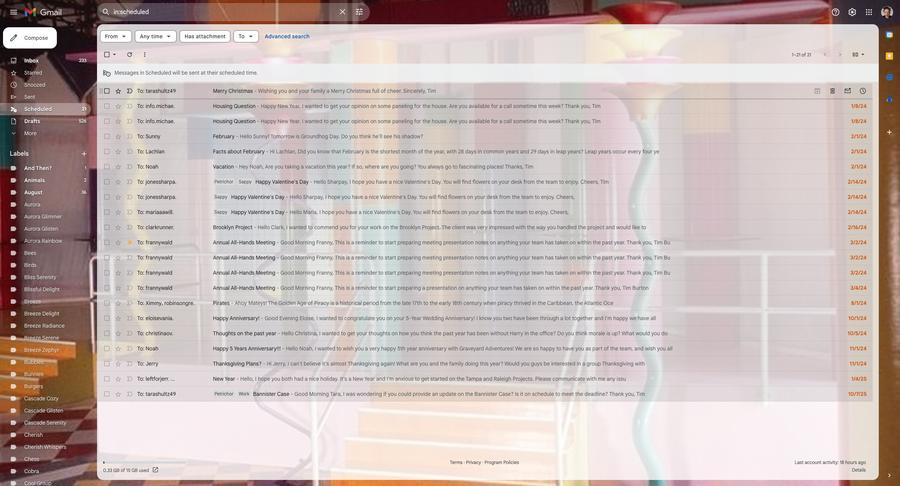 Task type: describe. For each thing, give the bounding box(es) containing it.
0 vertical spatial i'm
[[605, 315, 612, 322]]

tarashultz49 for dec 24
[[146, 88, 176, 94]]

jonessharpa. for happy
[[146, 179, 177, 185]]

breeze link
[[24, 298, 41, 305]]

it
[[520, 391, 523, 398]]

will down "happy valentine's day - hello sharpay, i hope you have a nice valentine's day. you will find flowers on your desk from the team to enjoy. cheers, tim"
[[429, 194, 436, 200]]

2 horizontal spatial think
[[575, 330, 587, 337]]

2 hands from the top
[[239, 254, 254, 261]]

more button
[[0, 127, 91, 139]]

bees link
[[24, 250, 36, 257]]

1 this from the top
[[335, 239, 345, 246]]

day. up that
[[329, 133, 340, 140]]

nice up "sappy happy valentine's day - hello sharpay, i hope you have a nice valentine's day. you will find flowers on your desk from the team to enjoy. cheers,"
[[393, 179, 403, 185]]

wanted down merry christmas - wishing you and your family a merry christmas full of cheer. sincerely, tim
[[305, 103, 322, 110]]

get down congratulate at left
[[347, 330, 355, 337]]

0 horizontal spatial be
[[182, 69, 188, 76]]

from button
[[100, 30, 132, 42]]

1 info.michae. from the top
[[146, 103, 175, 110]]

i right tara,
[[343, 391, 345, 398]]

0 vertical spatial desk
[[511, 179, 522, 185]]

9 row from the top
[[97, 205, 873, 220]]

morning for ninth row from the bottom of the main content containing from
[[295, 269, 315, 276]]

hello left sunny! on the top left of the page
[[240, 133, 252, 140]]

0 vertical spatial do
[[341, 133, 348, 140]]

12 to: from the top
[[137, 254, 144, 261]]

breeze for breeze radiance
[[24, 323, 41, 329]]

17 to: from the top
[[137, 330, 144, 337]]

start for 10th row from the bottom of the main content containing from
[[385, 254, 396, 261]]

1 horizontal spatial was
[[467, 224, 476, 231]]

about
[[228, 148, 242, 155]]

0 horizontal spatial happy
[[381, 345, 396, 352]]

congratulate
[[344, 315, 375, 322]]

1 year. from the top
[[289, 103, 301, 110]]

thoughts
[[213, 330, 236, 337]]

2 horizontal spatial 21
[[807, 52, 811, 57]]

1 horizontal spatial the
[[442, 224, 451, 231]]

4 frannywald from the top
[[146, 285, 172, 291]]

zephyr
[[42, 347, 59, 354]]

2 to: info.michae. from the top
[[137, 118, 175, 125]]

in left the leap
[[550, 148, 555, 155]]

program policies link
[[485, 460, 519, 465]]

enjoy. for hello maria, i hope you have a nice valentine's day. you will find flowers on your desk from the team to enjoy. cheers,
[[535, 209, 549, 216]]

project
[[587, 224, 605, 231]]

1 all- from the top
[[231, 239, 239, 246]]

1 days from the left
[[465, 148, 476, 155]]

wanted up groundhog
[[305, 118, 322, 125]]

team,
[[620, 345, 633, 352]]

wedding
[[423, 315, 444, 322]]

2 christmas from the left
[[346, 88, 371, 94]]

1 21 of 21
[[792, 52, 811, 57]]

2 housing question - happy new year. i wanted to get your opinion on some paneling for the house. are you available for a call sometime this week? thank you, tim from the top
[[213, 118, 601, 125]]

1 bannister from the left
[[253, 391, 276, 398]]

1 horizontal spatial do
[[557, 330, 564, 337]]

1/4/25
[[851, 376, 867, 382]]

start for 11th row from the top of the main content containing from
[[385, 239, 396, 246]]

1 annual all-hands meeting - good morning franny, this is a reminder to start preparing meeting presentation notes on anything your team has taken on within the past year. thank you, tim bu from the top
[[213, 239, 670, 246]]

3 meeting from the top
[[422, 269, 442, 276]]

1 years from the left
[[506, 148, 519, 155]]

1 horizontal spatial scheduled
[[145, 69, 171, 76]]

14 row from the top
[[97, 280, 873, 296]]

1 vertical spatial year?
[[490, 360, 503, 367]]

aurora for aurora glimmer
[[24, 213, 40, 220]]

years?
[[568, 148, 583, 155]]

wanted right christina,
[[322, 330, 340, 337]]

nice right had
[[309, 376, 319, 382]]

serenity for cascade serenity
[[47, 420, 66, 426]]

1 to: info.michae. from the top
[[137, 103, 175, 110]]

2 gb from the left
[[131, 467, 138, 473]]

3 bu from the top
[[664, 269, 670, 276]]

11/1/24 for hi jerry, i can't believe it's almost thanksgiving again! what are you and the family doing this year? would you guys be interested in a group thanksgiving with
[[850, 360, 867, 367]]

breeze for breeze link
[[24, 298, 41, 305]]

4 to: frannywald from the top
[[137, 285, 172, 291]]

sometime for third row from the top
[[513, 118, 537, 125]]

0 vertical spatial hi
[[270, 148, 275, 155]]

2 house. from the top
[[432, 118, 448, 125]]

4 meeting from the top
[[256, 285, 275, 291]]

sunny
[[146, 133, 160, 140]]

thoughts on the past year - hello christina, i wanted to get your thoughts on how you think the past year has been without harry in the office? do you think morale is up? what would you do
[[213, 330, 668, 337]]

2 frannywald from the top
[[146, 254, 172, 261]]

you right going?
[[418, 163, 426, 170]]

gmail image
[[24, 5, 66, 20]]

labels heading
[[10, 150, 80, 158]]

when
[[483, 300, 496, 307]]

2 row from the top
[[97, 99, 873, 114]]

2 all- from the top
[[231, 254, 239, 261]]

0 horizontal spatial year
[[266, 330, 276, 337]]

up?
[[612, 330, 621, 337]]

1 thanksgiving from the left
[[213, 360, 245, 367]]

fascinating
[[459, 163, 485, 170]]

start for ninth row from the bottom of the main content containing from
[[385, 269, 396, 276]]

and left 29
[[520, 148, 529, 155]]

1 2/1/24 from the top
[[851, 133, 867, 140]]

day for hello maria, i hope you have a nice valentine's day. you will find flowers on your desk from the team to enjoy. cheers,
[[275, 209, 284, 216]]

3 preparing from the top
[[397, 269, 421, 276]]

anything for 10th row from the bottom of the main content containing from
[[497, 254, 518, 261]]

1 vertical spatial the
[[268, 300, 277, 307]]

5 row from the top
[[97, 144, 873, 159]]

4 franny, from the top
[[316, 285, 334, 291]]

and
[[24, 165, 35, 172]]

10 to: from the top
[[137, 224, 144, 231]]

i right eloise,
[[316, 315, 318, 322]]

1 vertical spatial sharpay,
[[303, 194, 324, 200]]

has attachment
[[185, 33, 226, 40]]

golden
[[278, 300, 296, 307]]

0 vertical spatial day
[[299, 179, 309, 185]]

shortest
[[380, 148, 400, 155]]

1 merry from the left
[[213, 88, 227, 94]]

client
[[452, 224, 465, 231]]

day. down "happy valentine's day - hello sharpay, i hope you have a nice valentine's day. you will find flowers on your desk from the team to enjoy. cheers, tim"
[[407, 194, 418, 200]]

find for hello sharpay, i hope you have a nice valentine's day. you will find flowers on your desk from the team to enjoy. cheers,
[[438, 194, 447, 200]]

leap
[[585, 148, 597, 155]]

0 horizontal spatial i'm
[[387, 376, 394, 382]]

tara,
[[330, 391, 342, 398]]

eloisevania.
[[146, 315, 174, 322]]

any
[[140, 33, 150, 40]]

2 horizontal spatial year
[[411, 315, 422, 322]]

breeze serene
[[24, 335, 59, 341]]

3/2/24 for 10th row from the bottom of the main content containing from
[[850, 254, 867, 261]]

0 horizontal spatial family
[[311, 88, 325, 94]]

3 to: frannywald from the top
[[137, 269, 172, 276]]

0 vertical spatial cheers,
[[581, 179, 599, 185]]

wanted up it's at the bottom
[[318, 345, 335, 352]]

to button
[[234, 30, 259, 42]]

project
[[235, 224, 253, 231]]

1 horizontal spatial 21
[[796, 52, 800, 57]]

5-
[[406, 315, 411, 322]]

provide
[[413, 391, 431, 398]]

2/14/24 for hello maria, i hope you have a nice valentine's day. you will find flowers on your desk from the team to enjoy. cheers,
[[848, 209, 867, 216]]

4 this from the top
[[335, 285, 345, 291]]

aurora rainbow
[[24, 238, 62, 244]]

will down 'fascinating'
[[453, 179, 461, 185]]

breeze radiance
[[24, 323, 65, 329]]

chess
[[24, 456, 39, 463]]

cherish for "cherish" link
[[24, 432, 43, 438]]

9 to: from the top
[[137, 209, 144, 216]]

0 horizontal spatial all
[[651, 315, 656, 322]]

16 to: from the top
[[137, 315, 144, 322]]

wanted down maria,
[[289, 224, 307, 231]]

to: eloisevania.
[[137, 315, 174, 322]]

aurora for aurora glisten
[[24, 225, 40, 232]]

aurora link
[[24, 201, 40, 208]]

facts about february - hi lachlan, did you know that february is the shortest month of the year, with 28 days in common years and 29 days in leap years? leap years occur every four ye
[[213, 148, 659, 155]]

1 question from the top
[[234, 103, 256, 110]]

8 to: from the top
[[137, 194, 144, 200]]

2 info.michae. from the top
[[146, 118, 175, 125]]

1 vertical spatial hi
[[267, 360, 272, 367]]

i right christina,
[[319, 330, 321, 337]]

11 to: from the top
[[137, 239, 144, 246]]

1 housing from the top
[[213, 103, 233, 110]]

0 horizontal spatial noah,
[[250, 163, 264, 170]]

2 thanksgiving from the left
[[348, 360, 379, 367]]

i down vacation - hey noah, are you taking a vacation this year? if so, where are you going? you always go to fascinating places! thanks, tim
[[350, 179, 351, 185]]

0 vertical spatial flowers
[[472, 179, 490, 185]]

2 horizontal spatial are
[[524, 345, 532, 352]]

taken for ninth row from the bottom of the main content containing from
[[555, 269, 568, 276]]

hello left maria,
[[290, 209, 302, 216]]

1 horizontal spatial are
[[410, 360, 418, 367]]

taken for 10th row from the bottom of the main content containing from
[[555, 254, 568, 261]]

program
[[485, 460, 502, 465]]

and right wishing
[[288, 88, 298, 94]]

18
[[840, 460, 844, 465]]

2 franny, from the top
[[316, 254, 334, 261]]

2 · from the left
[[482, 460, 483, 465]]

will up "brooklyn project - hello clark, i wanted to commend you for your work on the brooklyn project. the client was very impressed with the way you handled the project and would like to"
[[423, 209, 430, 216]]

3 row from the top
[[97, 114, 873, 129]]

cascade serenity
[[24, 420, 66, 426]]

10/5/24
[[848, 330, 867, 337]]

2 horizontal spatial february
[[342, 148, 364, 155]]

happy anniversary! - good evening eloise, i wanted to congratulate you on your 5-year wedding anniversary! i know you two have been through a lot together and i'm happy we have all
[[213, 315, 656, 322]]

and up the morale
[[594, 315, 604, 322]]

thanks,
[[505, 163, 524, 170]]

0 horizontal spatial think
[[359, 133, 371, 140]]

11/1/24 for hello noah, i wanted to wish you a very happy 5th year anniversary with graveyard adventures! we are so happy to have you as part of the team, and wish you all
[[850, 345, 867, 352]]

0 vertical spatial enjoy.
[[565, 179, 579, 185]]

ximmy
[[146, 300, 162, 307]]

going?
[[400, 163, 416, 170]]

within for 11th row from the top of the main content containing from
[[577, 239, 591, 246]]

and right tampa
[[483, 376, 492, 382]]

2/14/24 for hello sharpay, i hope you have a nice valentine's day. you will find flowers on your desk from the team to enjoy. cheers,
[[848, 194, 867, 200]]

1/8/24 for third row from the top
[[851, 118, 867, 125]]

1 horizontal spatial happy
[[540, 345, 555, 352]]

i up believe
[[315, 345, 316, 352]]

2 available from the top
[[469, 118, 490, 125]]

2/1/24 for tim
[[851, 163, 867, 170]]

find for hello maria, i hope you have a nice valentine's day. you will find flowers on your desk from the team to enjoy. cheers,
[[432, 209, 441, 216]]

2 merry from the left
[[331, 88, 345, 94]]

3/4/24
[[850, 285, 867, 291]]

1 horizontal spatial year
[[407, 345, 417, 352]]

aurora for aurora link at the top of page
[[24, 201, 40, 208]]

1 horizontal spatial february
[[243, 148, 265, 155]]

1 vertical spatial would
[[636, 330, 650, 337]]

1 frannywald from the top
[[146, 239, 172, 246]]

3/2/24 for 11th row from the top of the main content containing from
[[850, 239, 867, 246]]

clear search image
[[335, 4, 350, 19]]

to: tarashultz49 for dec 24
[[137, 88, 176, 94]]

2 notes from the top
[[475, 254, 488, 261]]

2 brooklyn from the left
[[400, 224, 421, 231]]

3 reminder from the top
[[356, 269, 377, 276]]

within for 10th row from the bottom of the main content containing from
[[577, 254, 591, 261]]

1 for 1
[[85, 165, 86, 171]]

1 notes from the top
[[475, 239, 488, 246]]

2 horizontal spatial happy
[[613, 315, 628, 322]]

3 meeting from the top
[[256, 269, 275, 276]]

serenity for bliss serenity
[[36, 274, 56, 281]]

glisten for cascade glisten
[[47, 407, 63, 414]]

sent
[[24, 94, 35, 100]]

month
[[401, 148, 417, 155]]

please
[[535, 376, 551, 382]]

cascade for cascade serenity
[[24, 420, 45, 426]]

3 annual from the top
[[213, 269, 230, 276]]

like
[[632, 224, 640, 231]]

i right maria,
[[319, 209, 321, 216]]

update
[[439, 391, 456, 398]]

always
[[428, 163, 444, 170]]

two
[[503, 315, 512, 322]]

sunny!
[[253, 133, 269, 140]]

taking
[[285, 163, 300, 170]]

are for second row from the top of the main content containing from
[[449, 103, 457, 110]]

3 thanksgiving from the left
[[602, 360, 634, 367]]

1 vertical spatial all
[[667, 345, 673, 352]]

4 row from the top
[[97, 129, 873, 144]]

2 days from the left
[[538, 148, 549, 155]]

11 row from the top
[[97, 235, 873, 250]]

aurora rainbow link
[[24, 238, 62, 244]]

19 to: from the top
[[137, 360, 144, 367]]

1 vertical spatial was
[[346, 391, 355, 398]]

settings image
[[848, 8, 857, 17]]

glimmer
[[42, 213, 62, 220]]

1 vertical spatial know
[[479, 315, 492, 322]]

3 franny, from the top
[[316, 269, 334, 276]]

1 to: from the top
[[137, 88, 144, 94]]

1 vertical spatial noah,
[[299, 345, 314, 352]]

and right the project
[[606, 224, 615, 231]]

1 for 1 21 of 21
[[792, 52, 794, 57]]

0 vertical spatial sappy
[[239, 179, 252, 185]]

animals link
[[24, 177, 45, 184]]

0 horizontal spatial know
[[317, 148, 330, 155]]

and right the team,
[[635, 345, 644, 352]]

1 franny, from the top
[[316, 239, 334, 246]]

0 vertical spatial find
[[462, 179, 471, 185]]

i right the hello,
[[255, 376, 257, 382]]

anything for ninth row from the bottom of the main content containing from
[[497, 269, 518, 276]]

get down merry christmas - wishing you and your family a merry christmas full of cheer. sincerely, tim
[[330, 103, 338, 110]]

cherish link
[[24, 432, 43, 438]]

last account activity: 18 hours ago details
[[795, 460, 866, 473]]

4 hands from the top
[[239, 285, 254, 291]]

breeze zephyr link
[[24, 347, 59, 354]]

hello up can't
[[286, 345, 298, 352]]

1 meeting from the top
[[256, 239, 275, 246]]

2 to: from the top
[[137, 103, 144, 110]]

that
[[331, 148, 341, 155]]

1 vertical spatial be
[[544, 360, 550, 367]]

christinaov.
[[146, 330, 173, 337]]

breeze for breeze serene
[[24, 335, 41, 341]]

4 preparing from the top
[[397, 285, 421, 291]]

1 vertical spatial what
[[396, 360, 409, 367]]

0 vertical spatial very
[[477, 224, 488, 231]]

bliss serenity link
[[24, 274, 56, 281]]

hello down "vacation"
[[314, 179, 326, 185]]

i left can't
[[288, 360, 289, 367]]

wanted down piracy
[[319, 315, 337, 322]]

2 bannister from the left
[[475, 391, 497, 398]]

office?
[[540, 330, 556, 337]]

raleigh
[[494, 376, 511, 382]]

2 housing from the top
[[213, 118, 233, 125]]

1 brooklyn from the left
[[213, 224, 234, 231]]

1 available from the top
[[469, 103, 490, 110]]

you up "brooklyn project - hello clark, i wanted to commend you for your work on the brooklyn project. the client was very impressed with the way you handled the project and would like to"
[[413, 209, 422, 216]]

advanced
[[265, 33, 291, 40]]

breeze delight link
[[24, 310, 59, 317]]

and then?
[[24, 165, 52, 172]]

2 week? from the top
[[548, 118, 564, 125]]

0 horizontal spatial very
[[369, 345, 380, 352]]

breeze serene link
[[24, 335, 59, 341]]

1 gb from the left
[[113, 467, 120, 473]]

day. down "always"
[[432, 179, 442, 185]]

ago
[[858, 460, 866, 465]]

blissful
[[24, 286, 41, 293]]

clarkrunner.
[[146, 224, 174, 231]]

1 horizontal spatial year
[[364, 376, 375, 382]]

way
[[536, 224, 546, 231]]

part
[[592, 345, 603, 352]]

i up commend
[[325, 194, 327, 200]]

do
[[661, 330, 668, 337]]

3 annual all-hands meeting - good morning franny, this is a reminder to start preparing meeting presentation notes on anything your team has taken on within the past year. thank you, tim bu from the top
[[213, 269, 670, 276]]

hello down taking
[[290, 194, 302, 200]]

birds link
[[24, 262, 36, 269]]

meet
[[562, 391, 574, 398]]

get up february - hello sunny! tomorrow is groundhog day. do you think he'll see his shadow?
[[330, 118, 338, 125]]

2 vertical spatial are
[[265, 163, 273, 170]]

account
[[805, 460, 822, 465]]

cobra link
[[24, 468, 39, 475]]

1 · from the left
[[464, 460, 465, 465]]

get left started
[[421, 376, 429, 382]]

1 week? from the top
[[548, 103, 564, 110]]

in left common
[[478, 148, 482, 155]]

1 meeting from the top
[[422, 239, 442, 246]]

hello left clark, at top left
[[258, 224, 270, 231]]

2/14/24 for hello sharpay, i hope you have a nice valentine's day. you will find flowers on your desk from the team to enjoy. cheers, tim
[[848, 179, 867, 185]]

good for ninth row from the bottom of the main content containing from
[[281, 269, 294, 276]]

glisten for aurora glisten
[[42, 225, 58, 232]]

1 opinion from the top
[[351, 103, 369, 110]]



Task type: vqa. For each thing, say whether or not it's contained in the screenshot.
Create new label
no



Task type: locate. For each thing, give the bounding box(es) containing it.
any time button
[[135, 30, 177, 42]]

support image
[[831, 8, 840, 17]]

13 to: from the top
[[137, 269, 144, 276]]

issu
[[617, 376, 626, 382]]

3 start from the top
[[385, 269, 396, 276]]

0 horizontal spatial sharpay,
[[303, 194, 324, 200]]

deadline?
[[585, 391, 608, 398]]

11/1/24 down 10/5/24
[[850, 345, 867, 352]]

thoughts
[[369, 330, 390, 337]]

good for 14th row from the top
[[281, 285, 294, 291]]

in right thrived
[[532, 300, 536, 307]]

1 horizontal spatial ·
[[482, 460, 483, 465]]

the left golden
[[268, 300, 277, 307]]

day. down "sappy happy valentine's day - hello sharpay, i hope you have a nice valentine's day. you will find flowers on your desk from the team to enjoy. cheers,"
[[401, 209, 412, 216]]

2 to: jonessharpa. from the top
[[137, 194, 177, 200]]

2 cascade from the top
[[24, 407, 45, 414]]

drafts link
[[24, 118, 40, 125]]

housing down scheduled
[[213, 103, 233, 110]]

1 vertical spatial been
[[477, 330, 489, 337]]

delight for breeze delight
[[42, 310, 59, 317]]

ahoy
[[235, 300, 247, 307]]

2 1/8/24 from the top
[[851, 118, 867, 125]]

2 this from the top
[[335, 254, 345, 261]]

to: tarashultz49 down messages in scheduled will be sent at their scheduled time.
[[137, 88, 176, 94]]

3 notes from the top
[[475, 269, 488, 276]]

2/14/24
[[848, 179, 867, 185], [848, 194, 867, 200], [848, 209, 867, 216]]

1 vertical spatial housing question - happy new year. i wanted to get your opinion on some paneling for the house. are you available for a call sometime this week? thank you, tim
[[213, 118, 601, 125]]

1 vertical spatial year.
[[289, 118, 301, 125]]

15 to: from the top
[[137, 300, 144, 307]]

sappy for hello maria, i hope you have a nice valentine's day. you will find flowers on your desk from the team to enjoy. cheers,
[[215, 209, 227, 215]]

nice up 'work'
[[363, 209, 373, 216]]

all down do
[[667, 345, 673, 352]]

7 row from the top
[[97, 174, 873, 189]]

2 start from the top
[[385, 254, 396, 261]]

all right we
[[651, 315, 656, 322]]

petrichor left work
[[215, 391, 233, 397]]

think down together
[[575, 330, 587, 337]]

is
[[296, 133, 300, 140], [365, 148, 369, 155], [346, 239, 350, 246], [346, 254, 350, 261], [346, 269, 350, 276], [346, 285, 350, 291], [330, 300, 334, 307], [607, 330, 610, 337]]

5
[[230, 345, 233, 352]]

1 horizontal spatial bannister
[[475, 391, 497, 398]]

and down the 'anniversary'
[[429, 360, 439, 367]]

1 tarashultz49 from the top
[[146, 88, 176, 94]]

1 jonessharpa. from the top
[[146, 179, 177, 185]]

for
[[414, 103, 421, 110], [491, 103, 498, 110], [414, 118, 421, 125], [491, 118, 498, 125], [350, 224, 356, 231]]

it's
[[340, 376, 347, 382]]

1 vertical spatial 1
[[85, 165, 86, 171]]

petrichor for happy valentine's day - hello sharpay, i hope you have a nice valentine's day. you will find flowers on your desk from the team to enjoy. cheers, tim
[[215, 179, 233, 185]]

1 vertical spatial to: tarashultz49
[[137, 391, 176, 398]]

5 to: from the top
[[137, 148, 144, 155]]

1 vertical spatial paneling
[[392, 118, 413, 125]]

3 hands from the top
[[239, 269, 254, 276]]

days
[[465, 148, 476, 155], [538, 148, 549, 155]]

aurora down aurora glimmer
[[24, 225, 40, 232]]

-
[[254, 88, 257, 94], [257, 103, 259, 110], [257, 118, 259, 125], [236, 133, 238, 140], [266, 148, 269, 155], [235, 163, 238, 170], [310, 179, 313, 185], [286, 194, 288, 200], [286, 209, 288, 216], [254, 224, 256, 231], [277, 239, 279, 246], [277, 254, 279, 261], [277, 269, 279, 276], [277, 285, 279, 291], [231, 300, 233, 307], [261, 315, 263, 322], [278, 330, 280, 337], [282, 345, 285, 352], [263, 360, 265, 367], [237, 376, 239, 382], [291, 391, 293, 398]]

to: tarashultz49 down to: leftforjerr. ... on the bottom left
[[137, 391, 176, 398]]

i right clark, at top left
[[286, 224, 288, 231]]

know down when
[[479, 315, 492, 322]]

footer
[[97, 459, 873, 474]]

you down the go
[[443, 179, 452, 185]]

starred link
[[24, 69, 42, 76]]

3 2/1/24 from the top
[[851, 163, 867, 170]]

1/8/24 for second row from the top of the main content containing from
[[851, 103, 867, 110]]

sappy
[[239, 179, 252, 185], [215, 194, 227, 200], [215, 209, 227, 215]]

1 vertical spatial sappy
[[215, 194, 227, 200]]

year.
[[289, 103, 301, 110], [289, 118, 301, 125]]

main menu image
[[9, 8, 18, 17]]

aurora glisten link
[[24, 225, 58, 232]]

0 horizontal spatial anniversary!
[[230, 315, 260, 322]]

1 row from the top
[[97, 83, 873, 99]]

some up see
[[378, 118, 391, 125]]

1 vertical spatial week?
[[548, 118, 564, 125]]

advanced search
[[265, 33, 310, 40]]

year up the graveyard
[[455, 330, 466, 337]]

are left so
[[524, 345, 532, 352]]

0 vertical spatial cherish
[[24, 432, 43, 438]]

historical
[[340, 300, 362, 307]]

1 vertical spatial tarashultz49
[[146, 391, 176, 398]]

cheers, for hello maria, i hope you have a nice valentine's day. you will find flowers on your desk from the team to enjoy. cheers,
[[550, 209, 569, 216]]

year? left would
[[490, 360, 503, 367]]

2 to: noah from the top
[[137, 345, 158, 352]]

1 vertical spatial scheduled
[[24, 106, 52, 113]]

breeze up bubbles link
[[24, 347, 41, 354]]

start
[[385, 239, 396, 246], [385, 254, 396, 261], [385, 269, 396, 276], [385, 285, 396, 291]]

could
[[398, 391, 411, 398]]

21 row from the top
[[97, 387, 873, 402]]

was right tara,
[[346, 391, 355, 398]]

None checkbox
[[103, 102, 111, 110], [103, 133, 111, 140], [103, 148, 111, 155], [103, 163, 111, 171], [103, 239, 111, 246], [103, 254, 111, 261], [103, 299, 111, 307], [103, 360, 111, 368], [103, 390, 111, 398], [103, 102, 111, 110], [103, 133, 111, 140], [103, 148, 111, 155], [103, 163, 111, 171], [103, 239, 111, 246], [103, 254, 111, 261], [103, 299, 111, 307], [103, 360, 111, 368], [103, 390, 111, 398]]

cherish for cherish whispers
[[24, 444, 43, 451]]

1 preparing from the top
[[397, 239, 421, 246]]

sappy for hello sharpay, i hope you have a nice valentine's day. you will find flowers on your desk from the team to enjoy. cheers,
[[215, 194, 227, 200]]

6 to: from the top
[[137, 163, 144, 170]]

21 to: from the top
[[137, 391, 144, 398]]

2 bu from the top
[[664, 254, 670, 261]]

was right client
[[467, 224, 476, 231]]

2 vertical spatial 2/14/24
[[848, 209, 867, 216]]

0 horizontal spatial christmas
[[229, 88, 253, 94]]

been for have
[[526, 315, 539, 322]]

1 horizontal spatial years
[[598, 148, 611, 155]]

august link
[[24, 189, 42, 196]]

1 wish from the left
[[343, 345, 354, 352]]

11/1/24 up 1/4/25
[[850, 360, 867, 367]]

· right privacy link
[[482, 460, 483, 465]]

0 vertical spatial 1/8/24
[[851, 103, 867, 110]]

0 vertical spatial 2/14/24
[[848, 179, 867, 185]]

communicate
[[553, 376, 585, 382]]

glisten down glimmer
[[42, 225, 58, 232]]

their
[[207, 69, 218, 76]]

i'm
[[605, 315, 612, 322], [387, 376, 394, 382]]

0 horizontal spatial year?
[[337, 163, 350, 170]]

days right 28 at the right of page
[[465, 148, 476, 155]]

thanksgiving down 5
[[213, 360, 245, 367]]

christmas down scheduled
[[229, 88, 253, 94]]

hello down evening
[[282, 330, 294, 337]]

breeze up breeze zephyr
[[24, 335, 41, 341]]

cheers, for hello sharpay, i hope you have a nice valentine's day. you will find flowers on your desk from the team to enjoy. cheers,
[[556, 194, 575, 200]]

0 horizontal spatial was
[[346, 391, 355, 398]]

started
[[430, 376, 448, 382]]

1 horizontal spatial gb
[[131, 467, 138, 473]]

0.33
[[103, 467, 112, 473]]

details
[[852, 467, 866, 473]]

row
[[97, 83, 873, 99], [97, 99, 873, 114], [97, 114, 873, 129], [97, 129, 873, 144], [97, 144, 873, 159], [97, 159, 873, 174], [97, 174, 873, 189], [97, 189, 873, 205], [97, 205, 873, 220], [97, 220, 873, 235], [97, 235, 873, 250], [97, 250, 873, 265], [97, 265, 873, 280], [97, 280, 873, 296], [97, 296, 873, 311], [97, 311, 873, 326], [97, 326, 873, 341], [97, 341, 873, 356], [97, 356, 873, 371], [97, 371, 873, 387], [97, 387, 873, 402]]

0 vertical spatial glisten
[[42, 225, 58, 232]]

2 vertical spatial cheers,
[[550, 209, 569, 216]]

brooklyn left project.
[[400, 224, 421, 231]]

2 meeting from the top
[[256, 254, 275, 261]]

bannister
[[253, 391, 276, 398], [475, 391, 497, 398]]

years right leap
[[598, 148, 611, 155]]

cascade for cascade glisten
[[24, 407, 45, 414]]

good for 10th row from the bottom of the main content containing from
[[281, 254, 294, 261]]

groundhog
[[301, 133, 328, 140]]

1 cherish from the top
[[24, 432, 43, 438]]

to: ximmy , robinsongre.
[[137, 300, 195, 307]]

within for ninth row from the bottom of the main content containing from
[[577, 269, 591, 276]]

in left 'group'
[[577, 360, 581, 367]]

2 to: tarashultz49 from the top
[[137, 391, 176, 398]]

blissful delight link
[[24, 286, 60, 293]]

delight for blissful delight
[[43, 286, 60, 293]]

taken
[[555, 239, 568, 246], [555, 254, 568, 261], [555, 269, 568, 276], [524, 285, 537, 291]]

search
[[292, 33, 310, 40]]

noah for vacation - hey noah, are you taking a vacation this year? if so, where are you going? you always go to fascinating places! thanks, tim
[[146, 163, 158, 170]]

wondering
[[357, 391, 382, 398]]

piracy
[[498, 300, 513, 307]]

start for 14th row from the top
[[385, 285, 396, 291]]

1 start from the top
[[385, 239, 396, 246]]

0 vertical spatial noah,
[[250, 163, 264, 170]]

used
[[139, 467, 149, 473]]

1 vertical spatial cherish
[[24, 444, 43, 451]]

1 to: frannywald from the top
[[137, 239, 172, 246]]

and up if on the bottom
[[376, 376, 385, 382]]

footer containing terms
[[97, 459, 873, 474]]

happy right so
[[540, 345, 555, 352]]

2 year. from the top
[[289, 118, 301, 125]]

0 vertical spatial question
[[234, 103, 256, 110]]

morning for 10th row from the bottom of the main content containing from
[[295, 254, 315, 261]]

0 vertical spatial opinion
[[351, 103, 369, 110]]

0 vertical spatial meeting
[[422, 239, 442, 246]]

2/1/24 for and
[[851, 148, 867, 155]]

1 hands from the top
[[239, 239, 254, 246]]

full
[[372, 88, 379, 94]]

radiance
[[42, 323, 65, 329]]

1 horizontal spatial be
[[544, 360, 550, 367]]

1 vertical spatial family
[[449, 360, 464, 367]]

1 3/2/24 from the top
[[850, 239, 867, 246]]

4 to: from the top
[[137, 133, 144, 140]]

find up project.
[[432, 209, 441, 216]]

to: noah
[[137, 163, 158, 170], [137, 345, 158, 352]]

3 to: from the top
[[137, 118, 144, 125]]

1 inside main content
[[792, 52, 794, 57]]

schedule
[[532, 391, 554, 398]]

2 11/1/24 from the top
[[850, 360, 867, 367]]

sappy inside "sappy happy valentine's day - hello sharpay, i hope you have a nice valentine's day. you will find flowers on your desk from the team to enjoy. cheers,"
[[215, 194, 227, 200]]

1 vertical spatial are
[[449, 118, 457, 125]]

1 horizontal spatial what
[[622, 330, 634, 337]]

0 horizontal spatial february
[[213, 133, 235, 140]]

0 vertical spatial 11/1/24
[[850, 345, 867, 352]]

3 breeze from the top
[[24, 323, 41, 329]]

to: noah down the to: lachlan
[[137, 163, 158, 170]]

nice up sappy happy valentine's day - hello maria, i hope you have a nice valentine's day. you will find flowers on your desk from the team to enjoy. cheers,
[[369, 194, 379, 200]]

0 vertical spatial some
[[378, 103, 391, 110]]

breeze for breeze delight
[[24, 310, 41, 317]]

0 horizontal spatial would
[[616, 224, 631, 231]]

question down time.
[[234, 103, 256, 110]]

i
[[302, 103, 303, 110], [302, 118, 303, 125], [350, 179, 351, 185], [325, 194, 327, 200], [319, 209, 321, 216], [286, 224, 288, 231], [316, 315, 318, 322], [476, 315, 478, 322], [319, 330, 321, 337], [315, 345, 316, 352], [288, 360, 289, 367], [255, 376, 257, 382], [343, 391, 345, 398]]

noah for happy 5 years anniversary!!! - hello noah, i wanted to wish you a very happy 5th year anniversary with graveyard adventures! we are so happy to have you as part of the team, and wish you all
[[146, 345, 158, 352]]

sent link
[[24, 94, 35, 100]]

advanced search options image
[[352, 4, 367, 19]]

15 row from the top
[[97, 296, 873, 311]]

tampa
[[466, 376, 482, 382]]

noah up jerry
[[146, 345, 158, 352]]

housing question - happy new year. i wanted to get your opinion on some paneling for the house. are you available for a call sometime this week? thank you, tim up "shadow?"
[[213, 118, 601, 125]]

0 vertical spatial 3/2/24
[[850, 239, 867, 246]]

petrichor for bannister case - good morning tara, i was wondering if you could provide an update on the bannister case? is it on schedule to meet the deadline? thank you, tim
[[215, 391, 233, 397]]

cherish down "cherish" link
[[24, 444, 43, 451]]

believe
[[304, 360, 321, 367]]

caribbean,
[[547, 300, 573, 307]]

was
[[467, 224, 476, 231], [346, 391, 355, 398]]

flowers for hello maria, i hope you have a nice valentine's day. you will find flowers on your desk from the team to enjoy. cheers,
[[442, 209, 460, 216]]

paneling down cheer.
[[392, 103, 413, 110]]

1 vertical spatial notes
[[475, 254, 488, 261]]

morning for 11th row from the top of the main content containing from
[[295, 239, 315, 246]]

early
[[439, 300, 451, 307]]

noah
[[146, 163, 158, 170], [146, 345, 158, 352]]

meeting
[[422, 239, 442, 246], [422, 254, 442, 261], [422, 269, 442, 276]]

17th
[[412, 300, 422, 307]]

0 horizontal spatial merry
[[213, 88, 227, 94]]

this
[[335, 239, 345, 246], [335, 254, 345, 261], [335, 269, 345, 276], [335, 285, 345, 291]]

0 horizontal spatial 1
[[85, 165, 86, 171]]

cheer.
[[387, 88, 402, 94]]

0 vertical spatial sometime
[[513, 103, 537, 110]]

scheduled inside labels navigation
[[24, 106, 52, 113]]

None checkbox
[[103, 51, 111, 58], [103, 87, 111, 95], [103, 117, 111, 125], [103, 178, 111, 186], [103, 193, 111, 201], [103, 208, 111, 216], [103, 224, 111, 231], [103, 269, 111, 277], [103, 284, 111, 292], [103, 315, 111, 322], [103, 330, 111, 337], [103, 345, 111, 352], [103, 375, 111, 383], [103, 51, 111, 58], [103, 87, 111, 95], [103, 117, 111, 125], [103, 178, 111, 186], [103, 193, 111, 201], [103, 208, 111, 216], [103, 224, 111, 231], [103, 269, 111, 277], [103, 284, 111, 292], [103, 315, 111, 322], [103, 330, 111, 337], [103, 345, 111, 352], [103, 375, 111, 383]]

2 vertical spatial find
[[432, 209, 441, 216]]

noah, down christina,
[[299, 345, 314, 352]]

scheduled
[[219, 69, 245, 76]]

find down "happy valentine's day - hello sharpay, i hope you have a nice valentine's day. you will find flowers on your desk from the team to enjoy. cheers, tim"
[[438, 194, 447, 200]]

snoozed link
[[24, 81, 45, 88]]

year right 5th
[[407, 345, 417, 352]]

1 horizontal spatial year?
[[490, 360, 503, 367]]

1 vertical spatial i'm
[[387, 376, 394, 382]]

been left without
[[477, 330, 489, 337]]

0 horizontal spatial year
[[225, 376, 235, 382]]

1 horizontal spatial sharpay,
[[327, 179, 348, 185]]

think left he'll
[[359, 133, 371, 140]]

0 vertical spatial know
[[317, 148, 330, 155]]

2 wish from the left
[[645, 345, 656, 352]]

1 horizontal spatial been
[[526, 315, 539, 322]]

follow link to manage storage image
[[152, 467, 160, 474]]

cherish up cherish whispers link
[[24, 432, 43, 438]]

1 vertical spatial to: jonessharpa.
[[137, 194, 177, 200]]

toggle split pane mode image
[[852, 51, 859, 58]]

you
[[278, 88, 287, 94], [459, 103, 467, 110], [459, 118, 467, 125], [349, 133, 358, 140], [307, 148, 316, 155], [275, 163, 283, 170], [390, 163, 399, 170], [366, 179, 375, 185], [342, 194, 350, 200], [336, 209, 344, 216], [340, 224, 348, 231], [547, 224, 556, 231], [376, 315, 385, 322], [493, 315, 502, 322], [410, 330, 419, 337], [565, 330, 574, 337], [651, 330, 660, 337], [355, 345, 364, 352], [576, 345, 584, 352], [657, 345, 666, 352], [419, 360, 428, 367], [521, 360, 530, 367], [272, 376, 280, 382], [388, 391, 397, 398]]

sappy inside sappy happy valentine's day - hello maria, i hope you have a nice valentine's day. you will find flowers on your desk from the team to enjoy. cheers,
[[215, 209, 227, 215]]

0 vertical spatial to: tarashultz49
[[137, 88, 176, 94]]

tarashultz49 for 10/7/25
[[146, 391, 176, 398]]

morning for 14th row from the top
[[295, 285, 315, 291]]

1 vertical spatial question
[[234, 118, 256, 125]]

1 2/14/24 from the top
[[848, 179, 867, 185]]

Search mail text field
[[114, 8, 334, 16]]

day for hello sharpay, i hope you have a nice valentine's day. you will find flowers on your desk from the team to enjoy. cheers,
[[275, 194, 284, 200]]

3 cascade from the top
[[24, 420, 45, 426]]

cascade down burgers
[[24, 395, 45, 402]]

happy left 5th
[[381, 345, 396, 352]]

search mail image
[[99, 5, 113, 19]]

brooklyn left project
[[213, 224, 234, 231]]

1 call from the top
[[504, 103, 512, 110]]

3 aurora from the top
[[24, 225, 40, 232]]

piracy
[[314, 300, 329, 307]]

snoozed
[[24, 81, 45, 88]]

0 vertical spatial delight
[[43, 286, 60, 293]]

main content containing from
[[97, 24, 879, 480]]

1 horizontal spatial think
[[421, 330, 432, 337]]

cascade for cascade cozy
[[24, 395, 45, 402]]

to: noah for happy
[[137, 345, 158, 352]]

question up sunny! on the top left of the page
[[234, 118, 256, 125]]

desk for hello maria, i hope you have a nice valentine's day. you will find flowers on your desk from the team to enjoy. cheers,
[[481, 209, 492, 216]]

sometime for second row from the top of the main content containing from
[[513, 103, 537, 110]]

breeze down breeze link
[[24, 310, 41, 317]]

are right where
[[381, 163, 389, 170]]

you down "happy valentine's day - hello sharpay, i hope you have a nice valentine's day. you will find flowers on your desk from the team to enjoy. cheers, tim"
[[419, 194, 427, 200]]

flowers for hello sharpay, i hope you have a nice valentine's day. you will find flowers on your desk from the team to enjoy. cheers,
[[448, 194, 466, 200]]

the
[[422, 103, 430, 110], [422, 118, 430, 125], [371, 148, 379, 155], [424, 148, 432, 155], [536, 179, 544, 185], [512, 194, 520, 200], [506, 209, 514, 216], [390, 224, 398, 231], [527, 224, 535, 231], [578, 224, 586, 231], [593, 239, 601, 246], [593, 254, 601, 261], [593, 269, 601, 276], [561, 285, 569, 291], [393, 300, 401, 307], [430, 300, 438, 307], [538, 300, 546, 307], [575, 300, 583, 307], [245, 330, 253, 337], [434, 330, 442, 337], [530, 330, 538, 337], [610, 345, 618, 352], [440, 360, 448, 367], [457, 376, 465, 382], [465, 391, 473, 398], [575, 391, 583, 398]]

been left the through
[[526, 315, 539, 322]]

2 petrichor from the top
[[215, 391, 233, 397]]

desk for hello sharpay, i hope you have a nice valentine's day. you will find flowers on your desk from the team to enjoy. cheers,
[[487, 194, 498, 200]]

2 reminder from the top
[[356, 254, 377, 261]]

main content
[[97, 24, 879, 480]]

scheduled up drafts link
[[24, 106, 52, 113]]

breeze up breeze serene at bottom left
[[24, 323, 41, 329]]

year,
[[434, 148, 445, 155]]

atlantic
[[584, 300, 602, 307]]

0 vertical spatial jonessharpa.
[[146, 179, 177, 185]]

will left sent
[[173, 69, 180, 76]]

2 aurora from the top
[[24, 213, 40, 220]]

2/16/24
[[848, 224, 867, 231]]

any
[[607, 376, 615, 382]]

2 horizontal spatial year
[[455, 330, 466, 337]]

1 horizontal spatial family
[[449, 360, 464, 367]]

are
[[449, 103, 457, 110], [449, 118, 457, 125], [265, 163, 273, 170]]

bliss
[[24, 274, 35, 281]]

to: jonessharpa. for happy
[[137, 179, 177, 185]]

2 call from the top
[[504, 118, 512, 125]]

4 aurora from the top
[[24, 238, 40, 244]]

0 vertical spatial what
[[622, 330, 634, 337]]

aurora glisten
[[24, 225, 58, 232]]

1 vertical spatial delight
[[42, 310, 59, 317]]

very down thoughts
[[369, 345, 380, 352]]

0 vertical spatial noah
[[146, 163, 158, 170]]

serenity
[[36, 274, 56, 281], [47, 420, 66, 426]]

3 all- from the top
[[231, 269, 239, 276]]

0 vertical spatial the
[[442, 224, 451, 231]]

tim
[[427, 88, 436, 94], [592, 103, 601, 110], [592, 118, 601, 125], [525, 163, 533, 170], [600, 179, 609, 185], [654, 239, 663, 246], [654, 254, 663, 261], [654, 269, 663, 276], [622, 285, 631, 291], [636, 391, 645, 398]]

valentine's
[[272, 179, 298, 185], [404, 179, 430, 185], [248, 194, 274, 200], [380, 194, 406, 200], [248, 209, 274, 216], [374, 209, 400, 216]]

serenity down cascade glisten link
[[47, 420, 66, 426]]

good for 11th row from the top of the main content containing from
[[281, 239, 294, 246]]

breeze down the blissful
[[24, 298, 41, 305]]

petrichor
[[215, 179, 233, 185], [215, 391, 233, 397]]

notes
[[475, 239, 488, 246], [475, 254, 488, 261], [475, 269, 488, 276]]

0 horizontal spatial wish
[[343, 345, 354, 352]]

refresh image
[[126, 51, 133, 58]]

1 vertical spatial call
[[504, 118, 512, 125]]

1 inside labels navigation
[[85, 165, 86, 171]]

2 breeze from the top
[[24, 310, 41, 317]]

2 years from the left
[[598, 148, 611, 155]]

so
[[533, 345, 539, 352]]

13 row from the top
[[97, 265, 873, 280]]

2 sometime from the top
[[513, 118, 537, 125]]

1 vertical spatial 11/1/24
[[850, 360, 867, 367]]

housing up facts at the top
[[213, 118, 233, 125]]

privacy
[[466, 460, 481, 465]]

0 horizontal spatial years
[[506, 148, 519, 155]]

glisten down cozy
[[47, 407, 63, 414]]

merry down 'their'
[[213, 88, 227, 94]]

1 vertical spatial are
[[524, 345, 532, 352]]

3 2/14/24 from the top
[[848, 209, 867, 216]]

0 vertical spatial cascade
[[24, 395, 45, 402]]

february up facts at the top
[[213, 133, 235, 140]]

2 vertical spatial notes
[[475, 269, 488, 276]]

10 row from the top
[[97, 220, 873, 235]]

3/2/24 for ninth row from the bottom of the main content containing from
[[850, 269, 867, 276]]

february - hello sunny! tomorrow is groundhog day. do you think he'll see his shadow?
[[213, 133, 423, 140]]

21 inside labels navigation
[[82, 106, 86, 112]]

12 row from the top
[[97, 250, 873, 265]]

tab list
[[879, 24, 900, 459]]

taken for 11th row from the top of the main content containing from
[[555, 239, 568, 246]]

in right harry
[[525, 330, 529, 337]]

19 row from the top
[[97, 356, 873, 371]]

to: tarashultz49 for 10/7/25
[[137, 391, 176, 398]]

1 horizontal spatial i'm
[[605, 315, 612, 322]]

2 anniversary! from the left
[[445, 315, 475, 322]]

1 vertical spatial some
[[378, 118, 391, 125]]

year
[[266, 330, 276, 337], [455, 330, 466, 337], [407, 345, 417, 352]]

so,
[[356, 163, 363, 170]]

aurora for aurora rainbow
[[24, 238, 40, 244]]

desk down places!
[[487, 194, 498, 200]]

0 vertical spatial call
[[504, 103, 512, 110]]

2 vertical spatial sappy
[[215, 209, 227, 215]]

would left like
[[616, 224, 631, 231]]

0 horizontal spatial 21
[[82, 106, 86, 112]]

enjoy. for hello sharpay, i hope you have a nice valentine's day. you will find flowers on your desk from the team to enjoy. cheers,
[[541, 194, 555, 200]]

1 vertical spatial find
[[438, 194, 447, 200]]

leap
[[556, 148, 566, 155]]

2 opinion from the top
[[351, 118, 369, 125]]

delight down bliss serenity link
[[43, 286, 60, 293]]

1 bu from the top
[[664, 239, 670, 246]]

february up if
[[342, 148, 364, 155]]

0 horizontal spatial thanksgiving
[[213, 360, 245, 367]]

2 jonessharpa. from the top
[[146, 194, 177, 200]]

breeze for breeze zephyr
[[24, 347, 41, 354]]

i down merry christmas - wishing you and your family a merry christmas full of cheer. sincerely, tim
[[302, 103, 303, 110]]

more image
[[141, 51, 149, 58]]

aurora down august
[[24, 201, 40, 208]]

1 vertical spatial to: noah
[[137, 345, 158, 352]]

2 cherish from the top
[[24, 444, 43, 451]]

attachment
[[196, 33, 226, 40]]

i down 'century'
[[476, 315, 478, 322]]

desk down the thanks,
[[511, 179, 522, 185]]

7 to: from the top
[[137, 179, 144, 185]]

0 horizontal spatial gb
[[113, 467, 120, 473]]

footer inside main content
[[97, 459, 873, 474]]

to: noah for vacation
[[137, 163, 158, 170]]

1 anniversary! from the left
[[230, 315, 260, 322]]

1 vertical spatial enjoy.
[[541, 194, 555, 200]]

happy left we
[[613, 315, 628, 322]]

frannywald
[[146, 239, 172, 246], [146, 254, 172, 261], [146, 269, 172, 276], [146, 285, 172, 291]]

be right guys
[[544, 360, 550, 367]]

through
[[540, 315, 559, 322]]

been for has
[[477, 330, 489, 337]]

1 horizontal spatial christmas
[[346, 88, 371, 94]]

16 row from the top
[[97, 311, 873, 326]]

2 vertical spatial 3/2/24
[[850, 269, 867, 276]]

2 3/2/24 from the top
[[850, 254, 867, 261]]

tomorrow
[[270, 133, 294, 140]]

2 annual all-hands meeting - good morning franny, this is a reminder to start preparing meeting presentation notes on anything your team has taken on within the past year. thank you, tim bu from the top
[[213, 254, 670, 261]]

0 vertical spatial house.
[[432, 103, 448, 110]]

project.
[[422, 224, 441, 231]]

8/1/24
[[851, 300, 867, 307]]

are for third row from the top
[[449, 118, 457, 125]]

1 vertical spatial noah
[[146, 345, 158, 352]]

anything for 11th row from the top of the main content containing from
[[497, 239, 518, 246]]

labels navigation
[[0, 24, 97, 486]]

in right the messages
[[140, 69, 144, 76]]

i up groundhog
[[302, 118, 303, 125]]

your
[[299, 88, 310, 94], [339, 103, 350, 110], [339, 118, 350, 125], [499, 179, 510, 185], [475, 194, 485, 200], [469, 209, 479, 216], [358, 224, 369, 231], [520, 239, 530, 246], [520, 254, 530, 261], [520, 269, 530, 276], [488, 285, 499, 291], [394, 315, 405, 322], [357, 330, 367, 337]]

jonessharpa. for sappy
[[146, 194, 177, 200]]

days right 29
[[538, 148, 549, 155]]

commend
[[314, 224, 338, 231]]

2 vertical spatial enjoy.
[[535, 209, 549, 216]]

2 preparing from the top
[[397, 254, 421, 261]]

8 row from the top
[[97, 189, 873, 205]]

0 vertical spatial are
[[381, 163, 389, 170]]

2 paneling from the top
[[392, 118, 413, 125]]

None search field
[[97, 3, 370, 21]]

1 house. from the top
[[432, 103, 448, 110]]

maria,
[[303, 209, 318, 216]]

noah, right hey
[[250, 163, 264, 170]]

1 vertical spatial cheers,
[[556, 194, 575, 200]]

to: jonessharpa. for sappy
[[137, 194, 177, 200]]

1 vertical spatial to: info.michae.
[[137, 118, 175, 125]]

1 sometime from the top
[[513, 103, 537, 110]]



